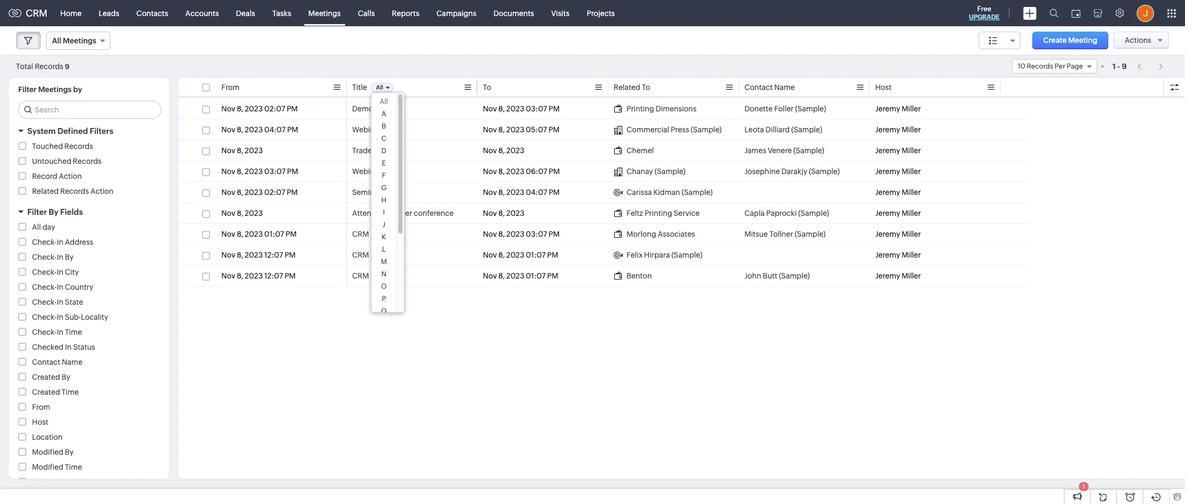 Task type: vqa. For each thing, say whether or not it's contained in the screenshot.
Summary
no



Task type: locate. For each thing, give the bounding box(es) containing it.
in for time
[[57, 328, 63, 337]]

jeremy for mitsue tollner (sample)
[[875, 230, 900, 239]]

all left day
[[32, 223, 41, 232]]

records right 10 at the right top of the page
[[1027, 62, 1053, 70]]

8 jeremy from the top
[[875, 251, 900, 259]]

1 vertical spatial 02:07
[[264, 188, 285, 197]]

record action
[[32, 172, 82, 181]]

meetings down home
[[63, 36, 96, 45]]

in for status
[[65, 343, 72, 352]]

contact down checked
[[32, 358, 60, 367]]

check- up check-in city
[[32, 253, 57, 262]]

created
[[32, 373, 60, 382], [32, 388, 60, 397]]

1 nov 8, 2023 12:07 pm from the top
[[221, 251, 296, 259]]

0 vertical spatial webinar link
[[352, 124, 381, 135]]

2 crm webinar from the top
[[352, 251, 400, 259]]

john
[[745, 272, 761, 280]]

time down sub-
[[65, 328, 82, 337]]

from
[[221, 83, 240, 92], [32, 403, 50, 412]]

1 horizontal spatial to
[[483, 83, 491, 92]]

(sample) right the paprocki
[[798, 209, 829, 218]]

create
[[1043, 36, 1067, 44]]

1 vertical spatial contact name
[[32, 358, 82, 367]]

address
[[65, 238, 93, 247]]

records up fields
[[60, 187, 89, 196]]

filters
[[90, 127, 113, 136]]

crm webinar up o
[[352, 272, 400, 280]]

0 vertical spatial 01:07
[[264, 230, 284, 239]]

total records 9
[[16, 62, 69, 70]]

demo link
[[352, 103, 373, 114]]

related down record
[[32, 187, 59, 196]]

0 horizontal spatial 9
[[65, 62, 69, 70]]

1 vertical spatial filter
[[27, 207, 47, 217]]

2 nov 8, 2023 12:07 pm from the top
[[221, 272, 296, 280]]

record
[[32, 172, 57, 181]]

1 vertical spatial nov 8, 2023 02:07 pm
[[221, 188, 298, 197]]

jeremy for donette foller (sample)
[[875, 105, 900, 113]]

time down created by
[[62, 388, 79, 397]]

create meeting
[[1043, 36, 1098, 44]]

check- down check-in city
[[32, 283, 57, 292]]

related down modified time
[[32, 478, 59, 487]]

2023
[[245, 105, 263, 113], [506, 105, 524, 113], [245, 125, 263, 134], [506, 125, 524, 134], [245, 146, 263, 155], [506, 146, 524, 155], [245, 167, 263, 176], [506, 167, 524, 176], [245, 188, 263, 197], [506, 188, 524, 197], [245, 209, 263, 218], [506, 209, 524, 218], [245, 230, 263, 239], [506, 230, 524, 239], [245, 251, 263, 259], [506, 251, 524, 259], [245, 272, 263, 280], [506, 272, 524, 280]]

8 miller from the top
[[902, 251, 921, 259]]

9 down the all meetings
[[65, 62, 69, 70]]

projects link
[[578, 0, 624, 26]]

crm webinar for morlong
[[352, 230, 400, 239]]

webinar down "k"
[[371, 251, 400, 259]]

crm webinar link down "k"
[[352, 250, 400, 261]]

9 right -
[[1122, 62, 1127, 70]]

q
[[381, 307, 387, 315]]

service
[[674, 209, 700, 218]]

n
[[381, 270, 386, 278]]

in for city
[[57, 268, 63, 277]]

by inside dropdown button
[[49, 207, 58, 217]]

0 vertical spatial related to
[[614, 83, 650, 92]]

l
[[382, 246, 386, 254]]

action up related records action
[[59, 172, 82, 181]]

modified down modified by
[[32, 463, 63, 472]]

created up the created time
[[32, 373, 60, 382]]

2 02:07 from the top
[[264, 188, 285, 197]]

records down "touched records"
[[73, 157, 102, 166]]

1 crm webinar from the top
[[352, 230, 400, 239]]

9 inside the total records 9
[[65, 62, 69, 70]]

in left sub-
[[57, 313, 63, 322]]

check-in address
[[32, 238, 93, 247]]

jeremy for james venere (sample)
[[875, 146, 900, 155]]

1 nov 8, 2023 02:07 pm from the top
[[221, 105, 298, 113]]

jeremy miller for mitsue tollner (sample)
[[875, 230, 921, 239]]

donette foller (sample) link
[[745, 103, 826, 114]]

commercial
[[627, 125, 669, 134]]

(sample) inside 'link'
[[795, 230, 826, 239]]

0 vertical spatial time
[[65, 328, 82, 337]]

1 created from the top
[[32, 373, 60, 382]]

3 miller from the top
[[902, 146, 921, 155]]

crm left l
[[352, 251, 369, 259]]

check- for check-in by
[[32, 253, 57, 262]]

0 vertical spatial contact
[[745, 83, 773, 92]]

1 vertical spatial name
[[62, 358, 82, 367]]

related to down modified time
[[32, 478, 69, 487]]

1 jeremy miller from the top
[[875, 105, 921, 113]]

benton link
[[614, 271, 652, 281]]

in left state
[[57, 298, 63, 307]]

in up checked in status
[[57, 328, 63, 337]]

profile image
[[1137, 5, 1154, 22]]

jeremy for leota dilliard (sample)
[[875, 125, 900, 134]]

0 vertical spatial nov 8, 2023 02:07 pm
[[221, 105, 298, 113]]

james venere (sample)
[[745, 146, 824, 155]]

system
[[27, 127, 56, 136]]

1 vertical spatial created
[[32, 388, 60, 397]]

jeremy
[[875, 105, 900, 113], [875, 125, 900, 134], [875, 146, 900, 155], [875, 167, 900, 176], [875, 188, 900, 197], [875, 209, 900, 218], [875, 230, 900, 239], [875, 251, 900, 259], [875, 272, 900, 280]]

benton
[[627, 272, 652, 280]]

1 vertical spatial modified
[[32, 463, 63, 472]]

3 check- from the top
[[32, 268, 57, 277]]

10 records per page
[[1018, 62, 1083, 70]]

2 modified from the top
[[32, 463, 63, 472]]

1 12:07 from the top
[[264, 251, 283, 259]]

in down check-in address
[[57, 253, 63, 262]]

2 nov 8, 2023 02:07 pm from the top
[[221, 188, 298, 197]]

webinar for morlong associates
[[371, 230, 400, 239]]

0 horizontal spatial host
[[32, 418, 48, 427]]

printing inside 'link'
[[645, 209, 672, 218]]

4 check- from the top
[[32, 283, 57, 292]]

0 vertical spatial from
[[221, 83, 240, 92]]

nov 8, 2023
[[221, 146, 263, 155], [483, 146, 524, 155], [221, 209, 263, 218], [483, 209, 524, 218]]

4 miller from the top
[[902, 167, 921, 176]]

check- down check-in country at the left
[[32, 298, 57, 307]]

2 vertical spatial 03:07
[[526, 230, 547, 239]]

1 vertical spatial 03:07
[[264, 167, 286, 176]]

all right title
[[376, 84, 383, 91]]

nov 8, 2023 03:07 pm for demo
[[483, 105, 560, 113]]

(sample) up service
[[682, 188, 713, 197]]

reports link
[[383, 0, 428, 26]]

0 horizontal spatial all
[[32, 223, 41, 232]]

0 vertical spatial 02:07
[[264, 105, 285, 113]]

0 vertical spatial created
[[32, 373, 60, 382]]

2 created from the top
[[32, 388, 60, 397]]

2 vertical spatial crm webinar link
[[352, 271, 400, 281]]

filter
[[18, 85, 37, 94], [27, 207, 47, 217]]

(sample) right the darakjy
[[809, 167, 840, 176]]

1 vertical spatial crm webinar link
[[352, 250, 400, 261]]

1 vertical spatial printing
[[645, 209, 672, 218]]

webinar link left f
[[352, 166, 381, 177]]

1 horizontal spatial contact name
[[745, 83, 795, 92]]

james
[[745, 146, 766, 155]]

crm left n at bottom left
[[352, 272, 369, 280]]

records up filter meetings by
[[35, 62, 63, 70]]

5 jeremy miller from the top
[[875, 188, 921, 197]]

0 horizontal spatial from
[[32, 403, 50, 412]]

2 horizontal spatial to
[[642, 83, 650, 92]]

country
[[65, 283, 93, 292]]

crm webinar for felix
[[352, 251, 400, 259]]

(sample) right press
[[691, 125, 722, 134]]

1 vertical spatial host
[[32, 418, 48, 427]]

1 for 1 - 9
[[1113, 62, 1116, 70]]

tradeshow
[[352, 146, 392, 155]]

time for modified time
[[65, 463, 82, 472]]

created for created by
[[32, 373, 60, 382]]

name down checked in status
[[62, 358, 82, 367]]

2 vertical spatial nov 8, 2023 03:07 pm
[[483, 230, 560, 239]]

by for modified
[[65, 448, 74, 457]]

records for touched
[[64, 142, 93, 151]]

related
[[614, 83, 640, 92], [32, 187, 59, 196], [32, 478, 59, 487]]

9 for total records 9
[[65, 62, 69, 70]]

03:07 for crm webinar
[[526, 230, 547, 239]]

03:07 for demo
[[526, 105, 547, 113]]

(sample) up the darakjy
[[793, 146, 824, 155]]

7 jeremy from the top
[[875, 230, 900, 239]]

0 vertical spatial 03:07
[[526, 105, 547, 113]]

3 jeremy from the top
[[875, 146, 900, 155]]

a
[[382, 110, 386, 118]]

carissa kidman (sample) link
[[614, 187, 713, 198]]

webinar link left "b"
[[352, 124, 381, 135]]

in for state
[[57, 298, 63, 307]]

check- down check-in by
[[32, 268, 57, 277]]

contact name up created by
[[32, 358, 82, 367]]

1 horizontal spatial 9
[[1122, 62, 1127, 70]]

0 horizontal spatial contact name
[[32, 358, 82, 367]]

created down created by
[[32, 388, 60, 397]]

navigation
[[1132, 58, 1169, 74]]

b
[[382, 122, 386, 130]]

6 check- from the top
[[32, 313, 57, 322]]

in left status
[[65, 343, 72, 352]]

2 vertical spatial meetings
[[38, 85, 72, 94]]

check- up check-in time
[[32, 313, 57, 322]]

jeremy for john butt (sample)
[[875, 272, 900, 280]]

chanay
[[627, 167, 653, 176]]

1 vertical spatial nov 8, 2023 04:07 pm
[[483, 188, 560, 197]]

carissa kidman (sample)
[[627, 188, 713, 197]]

2 vertical spatial nov 8, 2023 01:07 pm
[[483, 272, 558, 280]]

nov 8, 2023 01:07 pm for benton
[[483, 272, 558, 280]]

(sample) inside "link"
[[795, 105, 826, 113]]

0 vertical spatial name
[[774, 83, 795, 92]]

1 horizontal spatial 1
[[1113, 62, 1116, 70]]

0 vertical spatial 1
[[1113, 62, 1116, 70]]

1 vertical spatial meetings
[[63, 36, 96, 45]]

1 vertical spatial 04:07
[[526, 188, 547, 197]]

1 vertical spatial 01:07
[[526, 251, 546, 259]]

0 vertical spatial crm webinar
[[352, 230, 400, 239]]

02:07 for demo
[[264, 105, 285, 113]]

2 vertical spatial 01:07
[[526, 272, 546, 280]]

1 miller from the top
[[902, 105, 921, 113]]

filter down total
[[18, 85, 37, 94]]

crm down attend
[[352, 230, 369, 239]]

0 horizontal spatial contact
[[32, 358, 60, 367]]

0 vertical spatial filter
[[18, 85, 37, 94]]

attend customer conference link
[[352, 208, 454, 219]]

1 horizontal spatial action
[[90, 187, 113, 196]]

None field
[[979, 32, 1020, 49]]

1 vertical spatial nov 8, 2023 12:07 pm
[[221, 272, 296, 280]]

chanay (sample)
[[627, 167, 686, 176]]

(sample) for commercial press (sample)
[[691, 125, 722, 134]]

name up foller
[[774, 83, 795, 92]]

All Meetings field
[[46, 32, 110, 50]]

nov
[[221, 105, 235, 113], [483, 105, 497, 113], [221, 125, 235, 134], [483, 125, 497, 134], [221, 146, 235, 155], [483, 146, 497, 155], [221, 167, 235, 176], [483, 167, 497, 176], [221, 188, 235, 197], [483, 188, 497, 197], [221, 209, 235, 218], [483, 209, 497, 218], [221, 230, 235, 239], [483, 230, 497, 239], [221, 251, 235, 259], [483, 251, 497, 259], [221, 272, 235, 280], [483, 272, 497, 280]]

6 jeremy from the top
[[875, 209, 900, 218]]

nov 8, 2023 03:07 pm
[[483, 105, 560, 113], [221, 167, 298, 176], [483, 230, 560, 239]]

action up filter by fields dropdown button
[[90, 187, 113, 196]]

0 vertical spatial host
[[875, 83, 892, 92]]

2 vertical spatial crm webinar
[[352, 272, 400, 280]]

3 crm webinar from the top
[[352, 272, 400, 280]]

create menu image
[[1023, 7, 1037, 20]]

webinar link for nov 8, 2023 04:07 pm
[[352, 124, 381, 135]]

j
[[382, 221, 385, 229]]

meetings inside field
[[63, 36, 96, 45]]

leota dilliard (sample) link
[[745, 124, 822, 135]]

check- for check-in address
[[32, 238, 57, 247]]

crm webinar link up o
[[352, 271, 400, 281]]

2 vertical spatial all
[[32, 223, 41, 232]]

1 webinar link from the top
[[352, 124, 381, 135]]

2 crm webinar link from the top
[[352, 250, 400, 261]]

5 check- from the top
[[32, 298, 57, 307]]

0 vertical spatial meetings
[[308, 9, 341, 17]]

in up check-in state
[[57, 283, 63, 292]]

1 vertical spatial time
[[62, 388, 79, 397]]

2 jeremy miller from the top
[[875, 125, 921, 134]]

nov 8, 2023 12:07 pm for benton
[[221, 272, 296, 280]]

1 vertical spatial crm webinar
[[352, 251, 400, 259]]

0 horizontal spatial name
[[62, 358, 82, 367]]

in left city
[[57, 268, 63, 277]]

tollner
[[769, 230, 793, 239]]

donette foller (sample)
[[745, 105, 826, 113]]

check- up checked
[[32, 328, 57, 337]]

by up modified time
[[65, 448, 74, 457]]

1 vertical spatial 12:07
[[264, 272, 283, 280]]

modified down "location"
[[32, 448, 63, 457]]

0 vertical spatial all
[[52, 36, 61, 45]]

printing up morlong associates
[[645, 209, 672, 218]]

9 jeremy miller from the top
[[875, 272, 921, 280]]

6 miller from the top
[[902, 209, 921, 218]]

visits
[[551, 9, 570, 17]]

conference
[[414, 209, 454, 218]]

1 check- from the top
[[32, 238, 57, 247]]

modified for modified time
[[32, 463, 63, 472]]

crm webinar link for felix
[[352, 250, 400, 261]]

(sample)
[[795, 105, 826, 113], [691, 125, 722, 134], [791, 125, 822, 134], [793, 146, 824, 155], [655, 167, 686, 176], [809, 167, 840, 176], [682, 188, 713, 197], [798, 209, 829, 218], [795, 230, 826, 239], [672, 251, 703, 259], [779, 272, 810, 280]]

0 vertical spatial crm webinar link
[[352, 229, 400, 240]]

row group
[[178, 99, 1029, 287]]

jeremy miller for john butt (sample)
[[875, 272, 921, 280]]

4 jeremy from the top
[[875, 167, 900, 176]]

records inside 10 records per page field
[[1027, 62, 1053, 70]]

accounts
[[185, 9, 219, 17]]

crm left home
[[26, 8, 47, 19]]

time down modified by
[[65, 463, 82, 472]]

(sample) right butt
[[779, 272, 810, 280]]

1 crm webinar link from the top
[[352, 229, 400, 240]]

webinar up o
[[371, 272, 400, 280]]

(sample) down the "associates"
[[672, 251, 703, 259]]

crm webinar down "k"
[[352, 251, 400, 259]]

name
[[774, 83, 795, 92], [62, 358, 82, 367]]

1 vertical spatial all
[[376, 84, 383, 91]]

9 jeremy from the top
[[875, 272, 900, 280]]

1 vertical spatial 1
[[1083, 484, 1085, 490]]

4 jeremy miller from the top
[[875, 167, 921, 176]]

0 vertical spatial related
[[614, 83, 640, 92]]

0 horizontal spatial nov 8, 2023 04:07 pm
[[221, 125, 298, 134]]

0 vertical spatial action
[[59, 172, 82, 181]]

dimensions
[[656, 105, 697, 113]]

in up check-in by
[[57, 238, 63, 247]]

filter up all day
[[27, 207, 47, 217]]

crm for morlong associates
[[352, 230, 369, 239]]

(sample) right "dilliard" on the right of page
[[791, 125, 822, 134]]

nov 8, 2023 03:07 pm for crm webinar
[[483, 230, 560, 239]]

commercial press (sample) link
[[614, 124, 722, 135]]

2 webinar link from the top
[[352, 166, 381, 177]]

deals link
[[227, 0, 264, 26]]

mitsue tollner (sample) link
[[745, 229, 826, 240]]

calls
[[358, 9, 375, 17]]

2 miller from the top
[[902, 125, 921, 134]]

by up the created time
[[62, 373, 70, 382]]

tasks
[[272, 9, 291, 17]]

6 jeremy miller from the top
[[875, 209, 921, 218]]

check-in time
[[32, 328, 82, 337]]

0 vertical spatial 04:07
[[264, 125, 286, 134]]

0 horizontal spatial 1
[[1083, 484, 1085, 490]]

1 horizontal spatial 04:07
[[526, 188, 547, 197]]

crm for benton
[[352, 272, 369, 280]]

in for sub-
[[57, 313, 63, 322]]

1 vertical spatial nov 8, 2023 01:07 pm
[[483, 251, 558, 259]]

jeremy for josephine darakjy (sample)
[[875, 167, 900, 176]]

webinar left f
[[352, 167, 381, 176]]

1 vertical spatial action
[[90, 187, 113, 196]]

(sample) right foller
[[795, 105, 826, 113]]

meetings for all meetings
[[63, 36, 96, 45]]

crm webinar link up l
[[352, 229, 400, 240]]

0 vertical spatial nov 8, 2023 12:07 pm
[[221, 251, 296, 259]]

filter meetings by
[[18, 85, 82, 94]]

03:07
[[526, 105, 547, 113], [264, 167, 286, 176], [526, 230, 547, 239]]

2 vertical spatial time
[[65, 463, 82, 472]]

paprocki
[[766, 209, 797, 218]]

nov 8, 2023 02:07 pm
[[221, 105, 298, 113], [221, 188, 298, 197]]

(sample) right tollner
[[795, 230, 826, 239]]

printing up the commercial on the top
[[627, 105, 654, 113]]

2 check- from the top
[[32, 253, 57, 262]]

create menu element
[[1017, 0, 1043, 26]]

visits link
[[543, 0, 578, 26]]

contact up "donette" at the top of page
[[745, 83, 773, 92]]

0 vertical spatial modified
[[32, 448, 63, 457]]

nov 8, 2023 04:07 pm
[[221, 125, 298, 134], [483, 188, 560, 197]]

carissa
[[627, 188, 652, 197]]

d
[[381, 147, 386, 155]]

1 vertical spatial webinar link
[[352, 166, 381, 177]]

7 jeremy miller from the top
[[875, 230, 921, 239]]

7 miller from the top
[[902, 230, 921, 239]]

3 jeremy miller from the top
[[875, 146, 921, 155]]

0 vertical spatial contact name
[[745, 83, 795, 92]]

1 vertical spatial related to
[[32, 478, 69, 487]]

meetings left 'calls'
[[308, 9, 341, 17]]

1 vertical spatial nov 8, 2023 03:07 pm
[[221, 167, 298, 176]]

check- down all day
[[32, 238, 57, 247]]

all up the total records 9
[[52, 36, 61, 45]]

check-in sub-locality
[[32, 313, 108, 322]]

k
[[382, 233, 386, 241]]

webinar for benton
[[371, 272, 400, 280]]

1 for 1
[[1083, 484, 1085, 490]]

-
[[1118, 62, 1120, 70]]

venere
[[768, 146, 792, 155]]

1 02:07 from the top
[[264, 105, 285, 113]]

7 check- from the top
[[32, 328, 57, 337]]

by for filter
[[49, 207, 58, 217]]

meetings left by
[[38, 85, 72, 94]]

all for all meetings
[[52, 36, 61, 45]]

1 modified from the top
[[32, 448, 63, 457]]

crm webinar down j at the left top of the page
[[352, 230, 400, 239]]

hirpara
[[644, 251, 670, 259]]

9 miller from the top
[[902, 272, 921, 280]]

1 vertical spatial from
[[32, 403, 50, 412]]

check- for check-in country
[[32, 283, 57, 292]]

jeremy for capla paprocki (sample)
[[875, 209, 900, 218]]

felix
[[627, 251, 643, 259]]

all inside field
[[52, 36, 61, 45]]

filter by fields
[[27, 207, 83, 217]]

related up the printing dimensions link
[[614, 83, 640, 92]]

accounts link
[[177, 0, 227, 26]]

checked
[[32, 343, 63, 352]]

jeremy miller for capla paprocki (sample)
[[875, 209, 921, 218]]

check- for check-in time
[[32, 328, 57, 337]]

0 vertical spatial 12:07
[[264, 251, 283, 259]]

2 horizontal spatial all
[[376, 84, 383, 91]]

touched
[[32, 142, 63, 151]]

calls link
[[349, 0, 383, 26]]

0 vertical spatial nov 8, 2023 03:07 pm
[[483, 105, 560, 113]]

by up day
[[49, 207, 58, 217]]

deals
[[236, 9, 255, 17]]

(sample) up the carissa kidman (sample) at the top of the page
[[655, 167, 686, 176]]

1 horizontal spatial all
[[52, 36, 61, 45]]

2 jeremy from the top
[[875, 125, 900, 134]]

records down defined
[[64, 142, 93, 151]]

1 jeremy from the top
[[875, 105, 900, 113]]

filter inside dropdown button
[[27, 207, 47, 217]]

2 12:07 from the top
[[264, 272, 283, 280]]

demo
[[352, 105, 373, 113]]

in
[[57, 238, 63, 247], [57, 253, 63, 262], [57, 268, 63, 277], [57, 283, 63, 292], [57, 298, 63, 307], [57, 313, 63, 322], [57, 328, 63, 337], [65, 343, 72, 352]]

related to up the printing dimensions link
[[614, 83, 650, 92]]

all
[[52, 36, 61, 45], [376, 84, 383, 91], [32, 223, 41, 232]]

contact name up "donette" at the top of page
[[745, 83, 795, 92]]

(sample) for carissa kidman (sample)
[[682, 188, 713, 197]]

feltz printing service
[[627, 209, 700, 218]]

webinar left "b"
[[352, 125, 381, 134]]

webinar down j at the left top of the page
[[371, 230, 400, 239]]



Task type: describe. For each thing, give the bounding box(es) containing it.
tradeshow link
[[352, 145, 392, 156]]

Search text field
[[19, 101, 161, 118]]

check-in country
[[32, 283, 93, 292]]

5 jeremy from the top
[[875, 188, 900, 197]]

g
[[381, 184, 387, 192]]

free upgrade
[[969, 5, 1000, 21]]

upgrade
[[969, 13, 1000, 21]]

campaigns link
[[428, 0, 485, 26]]

1 - 9
[[1113, 62, 1127, 70]]

modified time
[[32, 463, 82, 472]]

records for untouched
[[73, 157, 102, 166]]

(sample) for donette foller (sample)
[[795, 105, 826, 113]]

miller for leota dilliard (sample)
[[902, 125, 921, 134]]

sub-
[[65, 313, 81, 322]]

1 horizontal spatial name
[[774, 83, 795, 92]]

3 crm webinar link from the top
[[352, 271, 400, 281]]

0 vertical spatial nov 8, 2023 04:07 pm
[[221, 125, 298, 134]]

(sample) for capla paprocki (sample)
[[798, 209, 829, 218]]

calendar image
[[1072, 9, 1081, 17]]

meetings for filter meetings by
[[38, 85, 72, 94]]

chemel
[[627, 146, 654, 155]]

a b c d e f g h i j k l m n o p q
[[381, 110, 387, 315]]

records for total
[[35, 62, 63, 70]]

commercial press (sample)
[[627, 125, 722, 134]]

miller for mitsue tollner (sample)
[[902, 230, 921, 239]]

06:07
[[526, 167, 547, 176]]

0 horizontal spatial action
[[59, 172, 82, 181]]

seminar
[[352, 188, 381, 197]]

capla paprocki (sample) link
[[745, 208, 829, 219]]

jeremy miller for leota dilliard (sample)
[[875, 125, 921, 134]]

by up city
[[65, 253, 74, 262]]

p
[[382, 295, 386, 303]]

1 horizontal spatial from
[[221, 83, 240, 92]]

search image
[[1050, 9, 1059, 18]]

05:07
[[526, 125, 547, 134]]

records for related
[[60, 187, 89, 196]]

miller for donette foller (sample)
[[902, 105, 921, 113]]

2 vertical spatial related
[[32, 478, 59, 487]]

crm webinar link for morlong
[[352, 229, 400, 240]]

morlong associates
[[627, 230, 695, 239]]

m
[[381, 258, 387, 266]]

01:07 for benton
[[526, 272, 546, 280]]

1 horizontal spatial nov 8, 2023 04:07 pm
[[483, 188, 560, 197]]

profile element
[[1131, 0, 1161, 26]]

1 horizontal spatial host
[[875, 83, 892, 92]]

jeremy miller for james venere (sample)
[[875, 146, 921, 155]]

9 for 1 - 9
[[1122, 62, 1127, 70]]

leads link
[[90, 0, 128, 26]]

feltz printing service link
[[614, 208, 700, 219]]

modified for modified by
[[32, 448, 63, 457]]

leota
[[745, 125, 764, 134]]

morlong associates link
[[614, 229, 695, 240]]

nov 8, 2023 12:07 pm for felix hirpara (sample)
[[221, 251, 296, 259]]

webinar for felix hirpara (sample)
[[371, 251, 400, 259]]

meeting
[[1068, 36, 1098, 44]]

day
[[42, 223, 55, 232]]

kidman
[[654, 188, 680, 197]]

12:07 for felix hirpara (sample)
[[264, 251, 283, 259]]

feltz
[[627, 209, 643, 218]]

row group containing nov 8, 2023 02:07 pm
[[178, 99, 1029, 287]]

(sample) for felix hirpara (sample)
[[672, 251, 703, 259]]

nov 8, 2023 05:07 pm
[[483, 125, 560, 134]]

check-in by
[[32, 253, 74, 262]]

search element
[[1043, 0, 1065, 26]]

0 horizontal spatial to
[[60, 478, 69, 487]]

associates
[[658, 230, 695, 239]]

o
[[381, 283, 387, 291]]

all day
[[32, 223, 55, 232]]

touched records
[[32, 142, 93, 151]]

dilliard
[[766, 125, 790, 134]]

contacts
[[136, 9, 168, 17]]

filter for filter by fields
[[27, 207, 47, 217]]

city
[[65, 268, 79, 277]]

defined
[[57, 127, 88, 136]]

all for all
[[376, 84, 383, 91]]

all meetings
[[52, 36, 96, 45]]

nov 8, 2023 06:07 pm
[[483, 167, 560, 176]]

f
[[382, 172, 386, 180]]

nov 8, 2023 01:07 pm for felix hirpara (sample)
[[483, 251, 558, 259]]

crm link
[[9, 8, 47, 19]]

0 vertical spatial printing
[[627, 105, 654, 113]]

(sample) for josephine darakjy (sample)
[[809, 167, 840, 176]]

(sample) for john butt (sample)
[[779, 272, 810, 280]]

size image
[[989, 36, 997, 46]]

miller for james venere (sample)
[[902, 146, 921, 155]]

donette
[[745, 105, 773, 113]]

meetings link
[[300, 0, 349, 26]]

related records action
[[32, 187, 113, 196]]

8 jeremy miller from the top
[[875, 251, 921, 259]]

5 miller from the top
[[902, 188, 921, 197]]

butt
[[763, 272, 777, 280]]

miller for john butt (sample)
[[902, 272, 921, 280]]

projects
[[587, 9, 615, 17]]

01:07 for felix hirpara (sample)
[[526, 251, 546, 259]]

in for address
[[57, 238, 63, 247]]

check- for check-in state
[[32, 298, 57, 307]]

jeremy miller for josephine darakjy (sample)
[[875, 167, 921, 176]]

system defined filters
[[27, 127, 113, 136]]

home link
[[52, 0, 90, 26]]

0 horizontal spatial 04:07
[[264, 125, 286, 134]]

miller for josephine darakjy (sample)
[[902, 167, 921, 176]]

check- for check-in sub-locality
[[32, 313, 57, 322]]

capla
[[745, 209, 765, 218]]

0 vertical spatial nov 8, 2023 01:07 pm
[[221, 230, 297, 239]]

12:07 for benton
[[264, 272, 283, 280]]

(sample) for leota dilliard (sample)
[[791, 125, 822, 134]]

jeremy miller for donette foller (sample)
[[875, 105, 921, 113]]

(sample) for mitsue tollner (sample)
[[795, 230, 826, 239]]

nov 8, 2023 02:07 pm for demo
[[221, 105, 298, 113]]

printing dimensions link
[[614, 103, 697, 114]]

1 vertical spatial contact
[[32, 358, 60, 367]]

attend
[[352, 209, 376, 218]]

1 vertical spatial related
[[32, 187, 59, 196]]

check-in state
[[32, 298, 83, 307]]

title
[[352, 83, 367, 92]]

02:07 for seminar
[[264, 188, 285, 197]]

0 horizontal spatial related to
[[32, 478, 69, 487]]

create meeting button
[[1033, 32, 1108, 49]]

all for all day
[[32, 223, 41, 232]]

e
[[382, 159, 386, 167]]

in for by
[[57, 253, 63, 262]]

leads
[[99, 9, 119, 17]]

untouched
[[32, 157, 71, 166]]

locality
[[81, 313, 108, 322]]

filter for filter meetings by
[[18, 85, 37, 94]]

1 horizontal spatial related to
[[614, 83, 650, 92]]

created for created time
[[32, 388, 60, 397]]

capla paprocki (sample)
[[745, 209, 829, 218]]

time for created time
[[62, 388, 79, 397]]

tasks link
[[264, 0, 300, 26]]

john butt (sample) link
[[745, 271, 810, 281]]

10
[[1018, 62, 1025, 70]]

actions
[[1125, 36, 1151, 44]]

nov 8, 2023 02:07 pm for seminar
[[221, 188, 298, 197]]

webinar link for nov 8, 2023 03:07 pm
[[352, 166, 381, 177]]

system defined filters button
[[9, 122, 169, 140]]

records for 10
[[1027, 62, 1053, 70]]

(sample) for james venere (sample)
[[793, 146, 824, 155]]

modified by
[[32, 448, 74, 457]]

seminar link
[[352, 187, 381, 198]]

crm for felix hirpara (sample)
[[352, 251, 369, 259]]

by for created
[[62, 373, 70, 382]]

check- for check-in city
[[32, 268, 57, 277]]

per
[[1055, 62, 1066, 70]]

miller for capla paprocki (sample)
[[902, 209, 921, 218]]

1 horizontal spatial contact
[[745, 83, 773, 92]]

in for country
[[57, 283, 63, 292]]

10 Records Per Page field
[[1012, 59, 1097, 73]]



